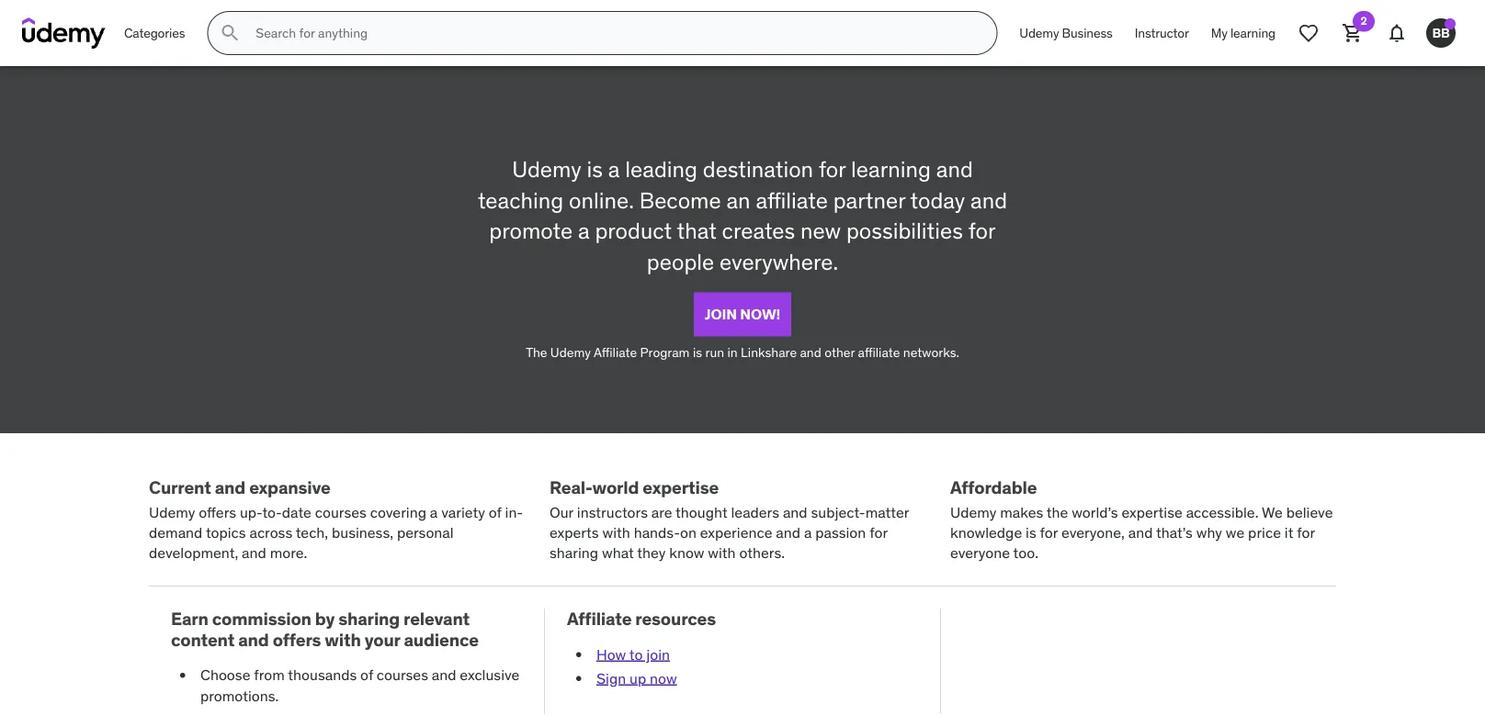 Task type: locate. For each thing, give the bounding box(es) containing it.
1 vertical spatial expertise
[[1122, 503, 1183, 522]]

with down experience
[[708, 544, 736, 563]]

and left that's
[[1128, 524, 1153, 542]]

0 horizontal spatial of
[[360, 666, 373, 685]]

2 horizontal spatial with
[[708, 544, 736, 563]]

courses up business,
[[315, 503, 367, 522]]

is
[[587, 156, 603, 183], [693, 345, 702, 361], [1026, 524, 1036, 542]]

0 vertical spatial with
[[602, 524, 630, 542]]

1 vertical spatial affiliate
[[858, 345, 900, 361]]

1 horizontal spatial sharing
[[550, 544, 598, 563]]

and left other
[[800, 345, 821, 361]]

real-
[[550, 477, 592, 499]]

in-
[[505, 503, 523, 522]]

0 horizontal spatial is
[[587, 156, 603, 183]]

and down 'audience'
[[432, 666, 456, 685]]

affordable udemy makes the world's expertise accessible. we believe knowledge is for everyone, and that's why we price it for everyone too.
[[950, 477, 1333, 563]]

1 horizontal spatial of
[[489, 503, 501, 522]]

1 vertical spatial with
[[708, 544, 736, 563]]

affiliate
[[594, 345, 637, 361], [567, 608, 632, 630]]

0 horizontal spatial with
[[325, 629, 361, 651]]

hands-
[[634, 524, 680, 542]]

real-world expertise our instructors are thought leaders and subject-matter experts with hands-on experience and a passion for sharing what they know with others.
[[550, 477, 909, 563]]

udemy
[[1019, 25, 1059, 41], [512, 156, 582, 183], [550, 345, 591, 361], [149, 503, 195, 522], [950, 503, 997, 522]]

2
[[1361, 14, 1367, 28]]

affiliate resources
[[567, 608, 716, 630]]

0 vertical spatial of
[[489, 503, 501, 522]]

courses down your
[[377, 666, 428, 685]]

1 vertical spatial is
[[693, 345, 702, 361]]

is left run
[[693, 345, 702, 361]]

affiliate up new on the top right of page
[[756, 187, 828, 214]]

expertise up that's
[[1122, 503, 1183, 522]]

that's
[[1156, 524, 1193, 542]]

offers up topics
[[199, 503, 236, 522]]

0 horizontal spatial sharing
[[338, 608, 400, 630]]

learning up the partner
[[851, 156, 931, 183]]

with up what
[[602, 524, 630, 542]]

offers up thousands
[[273, 629, 321, 651]]

1 vertical spatial offers
[[273, 629, 321, 651]]

are
[[651, 503, 672, 522]]

and
[[936, 156, 973, 183], [971, 187, 1007, 214], [800, 345, 821, 361], [215, 477, 246, 499], [783, 503, 807, 522], [776, 524, 801, 542], [1128, 524, 1153, 542], [242, 544, 266, 563], [238, 629, 269, 651], [432, 666, 456, 685]]

for
[[819, 156, 846, 183], [968, 218, 996, 245], [870, 524, 888, 542], [1040, 524, 1058, 542], [1297, 524, 1315, 542]]

exclusive
[[460, 666, 520, 685]]

notifications image
[[1386, 22, 1408, 44]]

for up the partner
[[819, 156, 846, 183]]

1 vertical spatial learning
[[851, 156, 931, 183]]

demand
[[149, 524, 202, 542]]

and up from at the left bottom
[[238, 629, 269, 651]]

linkshare
[[741, 345, 797, 361]]

price
[[1248, 524, 1281, 542]]

sharing inside real-world expertise our instructors are thought leaders and subject-matter experts with hands-on experience and a passion for sharing what they know with others.
[[550, 544, 598, 563]]

earn
[[171, 608, 208, 630]]

too.
[[1013, 544, 1038, 563]]

categories button
[[113, 11, 196, 55]]

up-
[[240, 503, 262, 522]]

today
[[910, 187, 965, 214]]

for down matter
[[870, 524, 888, 542]]

to-
[[262, 503, 282, 522]]

how to join link
[[596, 645, 670, 664]]

earn commission by sharing relevant content and offers with your audience
[[171, 608, 479, 651]]

a inside real-world expertise our instructors are thought leaders and subject-matter experts with hands-on experience and a passion for sharing what they know with others.
[[804, 524, 812, 542]]

expertise
[[643, 477, 719, 499], [1122, 503, 1183, 522]]

2 vertical spatial is
[[1026, 524, 1036, 542]]

current
[[149, 477, 211, 499]]

and up today
[[936, 156, 973, 183]]

affordable
[[950, 477, 1037, 499]]

date
[[282, 503, 311, 522]]

sharing down experts
[[550, 544, 598, 563]]

up
[[630, 670, 646, 689]]

udemy image
[[22, 17, 106, 49]]

is up the online.
[[587, 156, 603, 183]]

sharing right by
[[338, 608, 400, 630]]

0 vertical spatial sharing
[[550, 544, 598, 563]]

a up the 'personal'
[[430, 503, 438, 522]]

passion
[[815, 524, 866, 542]]

expertise up are
[[643, 477, 719, 499]]

0 vertical spatial affiliate
[[756, 187, 828, 214]]

the
[[526, 345, 547, 361]]

2 horizontal spatial is
[[1026, 524, 1036, 542]]

0 horizontal spatial expertise
[[643, 477, 719, 499]]

and right today
[[971, 187, 1007, 214]]

on
[[680, 524, 697, 542]]

1 horizontal spatial learning
[[1230, 25, 1276, 41]]

learning inside udemy is a leading destination for learning and teaching online. become an affiliate partner today and promote a product that creates new possibilities for people everywhere.
[[851, 156, 931, 183]]

offers
[[199, 503, 236, 522], [273, 629, 321, 651]]

more.
[[270, 544, 307, 563]]

2 vertical spatial with
[[325, 629, 361, 651]]

0 vertical spatial is
[[587, 156, 603, 183]]

0 horizontal spatial offers
[[199, 503, 236, 522]]

0 vertical spatial offers
[[199, 503, 236, 522]]

udemy right the
[[550, 345, 591, 361]]

people
[[647, 248, 714, 276]]

udemy up knowledge
[[950, 503, 997, 522]]

2 link
[[1331, 11, 1375, 55]]

0 vertical spatial courses
[[315, 503, 367, 522]]

udemy business
[[1019, 25, 1113, 41]]

join
[[705, 305, 737, 324]]

for inside real-world expertise our instructors are thought leaders and subject-matter experts with hands-on experience and a passion for sharing what they know with others.
[[870, 524, 888, 542]]

covering
[[370, 503, 426, 522]]

my
[[1211, 25, 1228, 41]]

0 horizontal spatial affiliate
[[756, 187, 828, 214]]

tech,
[[296, 524, 328, 542]]

instructor
[[1135, 25, 1189, 41]]

is up too.
[[1026, 524, 1036, 542]]

udemy up teaching
[[512, 156, 582, 183]]

expertise inside real-world expertise our instructors are thought leaders and subject-matter experts with hands-on experience and a passion for sharing what they know with others.
[[643, 477, 719, 499]]

is inside the "affordable udemy makes the world's expertise accessible. we believe knowledge is for everyone, and that's why we price it for everyone too."
[[1026, 524, 1036, 542]]

of left in-
[[489, 503, 501, 522]]

sharing
[[550, 544, 598, 563], [338, 608, 400, 630]]

join now!
[[705, 305, 780, 324]]

1 vertical spatial sharing
[[338, 608, 400, 630]]

our
[[550, 503, 573, 522]]

and down across
[[242, 544, 266, 563]]

with inside earn commission by sharing relevant content and offers with your audience
[[325, 629, 361, 651]]

of down your
[[360, 666, 373, 685]]

affiliate up how
[[567, 608, 632, 630]]

knowledge
[[950, 524, 1022, 542]]

product
[[595, 218, 672, 245]]

how to join sign up now
[[596, 645, 677, 689]]

1 horizontal spatial courses
[[377, 666, 428, 685]]

matter
[[865, 503, 909, 522]]

1 horizontal spatial with
[[602, 524, 630, 542]]

affiliate right other
[[858, 345, 900, 361]]

1 vertical spatial of
[[360, 666, 373, 685]]

with left your
[[325, 629, 361, 651]]

1 vertical spatial courses
[[377, 666, 428, 685]]

offers inside earn commission by sharing relevant content and offers with your audience
[[273, 629, 321, 651]]

udemy business link
[[1008, 11, 1124, 55]]

networks.
[[903, 345, 959, 361]]

now!
[[740, 305, 780, 324]]

creates
[[722, 218, 795, 245]]

affiliate left program
[[594, 345, 637, 361]]

1 horizontal spatial expertise
[[1122, 503, 1183, 522]]

my learning
[[1211, 25, 1276, 41]]

variety
[[441, 503, 485, 522]]

1 horizontal spatial offers
[[273, 629, 321, 651]]

and inside the "affordable udemy makes the world's expertise accessible. we believe knowledge is for everyone, and that's why we price it for everyone too."
[[1128, 524, 1153, 542]]

world's
[[1072, 503, 1118, 522]]

categories
[[124, 25, 185, 41]]

learning right my
[[1230, 25, 1276, 41]]

0 horizontal spatial learning
[[851, 156, 931, 183]]

content
[[171, 629, 235, 651]]

udemy up the demand
[[149, 503, 195, 522]]

bb
[[1432, 24, 1450, 41]]

relevant
[[404, 608, 470, 630]]

0 horizontal spatial courses
[[315, 503, 367, 522]]

believe
[[1286, 503, 1333, 522]]

for down the
[[1040, 524, 1058, 542]]

of inside current and expansive udemy offers up-to-date courses covering a variety of in- demand topics across tech, business, personal development, and more.
[[489, 503, 501, 522]]

a up the online.
[[608, 156, 620, 183]]

0 vertical spatial expertise
[[643, 477, 719, 499]]

new
[[800, 218, 841, 245]]

learning
[[1230, 25, 1276, 41], [851, 156, 931, 183]]

a left passion
[[804, 524, 812, 542]]

of inside "choose from thousands of courses and exclusive promotions."
[[360, 666, 373, 685]]

choose from thousands of courses and exclusive promotions.
[[200, 666, 520, 706]]



Task type: describe. For each thing, give the bounding box(es) containing it.
for right possibilities on the top right
[[968, 218, 996, 245]]

business
[[1062, 25, 1113, 41]]

expertise inside the "affordable udemy makes the world's expertise accessible. we believe knowledge is for everyone, and that's why we price it for everyone too."
[[1122, 503, 1183, 522]]

it
[[1285, 524, 1293, 542]]

what
[[602, 544, 634, 563]]

everyone,
[[1061, 524, 1125, 542]]

they
[[637, 544, 666, 563]]

development,
[[149, 544, 238, 563]]

affiliate inside udemy is a leading destination for learning and teaching online. become an affiliate partner today and promote a product that creates new possibilities for people everywhere.
[[756, 187, 828, 214]]

choose
[[200, 666, 250, 685]]

is inside udemy is a leading destination for learning and teaching online. become an affiliate partner today and promote a product that creates new possibilities for people everywhere.
[[587, 156, 603, 183]]

online.
[[569, 187, 634, 214]]

offers inside current and expansive udemy offers up-to-date courses covering a variety of in- demand topics across tech, business, personal development, and more.
[[199, 503, 236, 522]]

leaders
[[731, 503, 779, 522]]

udemy is a leading destination for learning and teaching online. become an affiliate partner today and promote a product that creates new possibilities for people everywhere.
[[478, 156, 1007, 276]]

0 vertical spatial learning
[[1230, 25, 1276, 41]]

and up up-
[[215, 477, 246, 499]]

how
[[596, 645, 626, 664]]

everyone
[[950, 544, 1010, 563]]

know
[[669, 544, 704, 563]]

current and expansive udemy offers up-to-date courses covering a variety of in- demand topics across tech, business, personal development, and more.
[[149, 477, 523, 563]]

teaching
[[478, 187, 564, 214]]

instructor link
[[1124, 11, 1200, 55]]

join now! link
[[694, 293, 791, 337]]

promotions.
[[200, 687, 279, 706]]

0 vertical spatial affiliate
[[594, 345, 637, 361]]

why
[[1196, 524, 1222, 542]]

sign
[[596, 670, 626, 689]]

accessible.
[[1186, 503, 1259, 522]]

run
[[705, 345, 724, 361]]

and up the 'others.'
[[776, 524, 801, 542]]

submit search image
[[219, 22, 241, 44]]

experts
[[550, 524, 599, 542]]

a inside current and expansive udemy offers up-to-date courses covering a variety of in- demand topics across tech, business, personal development, and more.
[[430, 503, 438, 522]]

courses inside current and expansive udemy offers up-to-date courses covering a variety of in- demand topics across tech, business, personal development, and more.
[[315, 503, 367, 522]]

we
[[1262, 503, 1283, 522]]

1 vertical spatial affiliate
[[567, 608, 632, 630]]

everywhere.
[[720, 248, 838, 276]]

your
[[365, 629, 400, 651]]

that
[[677, 218, 717, 245]]

subject-
[[811, 503, 865, 522]]

a down the online.
[[578, 218, 590, 245]]

wishlist image
[[1298, 22, 1320, 44]]

thought
[[676, 503, 728, 522]]

and right leaders at the bottom of page
[[783, 503, 807, 522]]

world
[[592, 477, 639, 499]]

an
[[726, 187, 750, 214]]

and inside earn commission by sharing relevant content and offers with your audience
[[238, 629, 269, 651]]

sign up now link
[[596, 670, 677, 689]]

the
[[1047, 503, 1068, 522]]

promote
[[489, 218, 573, 245]]

udemy inside current and expansive udemy offers up-to-date courses covering a variety of in- demand topics across tech, business, personal development, and more.
[[149, 503, 195, 522]]

courses inside "choose from thousands of courses and exclusive promotions."
[[377, 666, 428, 685]]

sharing inside earn commission by sharing relevant content and offers with your audience
[[338, 608, 400, 630]]

to
[[629, 645, 643, 664]]

personal
[[397, 524, 454, 542]]

udemy inside the "affordable udemy makes the world's expertise accessible. we believe knowledge is for everyone, and that's why we price it for everyone too."
[[950, 503, 997, 522]]

thousands
[[288, 666, 357, 685]]

for right it
[[1297, 524, 1315, 542]]

business,
[[332, 524, 393, 542]]

join
[[646, 645, 670, 664]]

others.
[[739, 544, 785, 563]]

makes
[[1000, 503, 1043, 522]]

become
[[639, 187, 721, 214]]

udemy left business
[[1019, 25, 1059, 41]]

the udemy affiliate program is run in linkshare and other affiliate networks.
[[526, 345, 959, 361]]

1 horizontal spatial affiliate
[[858, 345, 900, 361]]

by
[[315, 608, 335, 630]]

udemy inside udemy is a leading destination for learning and teaching online. become an affiliate partner today and promote a product that creates new possibilities for people everywhere.
[[512, 156, 582, 183]]

partner
[[833, 187, 905, 214]]

across
[[249, 524, 292, 542]]

expansive
[[249, 477, 331, 499]]

program
[[640, 345, 690, 361]]

topics
[[206, 524, 246, 542]]

Search for anything text field
[[252, 17, 974, 49]]

you have alerts image
[[1445, 18, 1456, 29]]

possibilities
[[846, 218, 963, 245]]

experience
[[700, 524, 772, 542]]

in
[[727, 345, 738, 361]]

bb link
[[1419, 11, 1463, 55]]

commission
[[212, 608, 311, 630]]

we
[[1226, 524, 1245, 542]]

other
[[825, 345, 855, 361]]

resources
[[635, 608, 716, 630]]

my learning link
[[1200, 11, 1287, 55]]

now
[[650, 670, 677, 689]]

and inside "choose from thousands of courses and exclusive promotions."
[[432, 666, 456, 685]]

leading
[[625, 156, 698, 183]]

1 horizontal spatial is
[[693, 345, 702, 361]]

from
[[254, 666, 285, 685]]

shopping cart with 2 items image
[[1342, 22, 1364, 44]]



Task type: vqa. For each thing, say whether or not it's contained in the screenshot.
learning
yes



